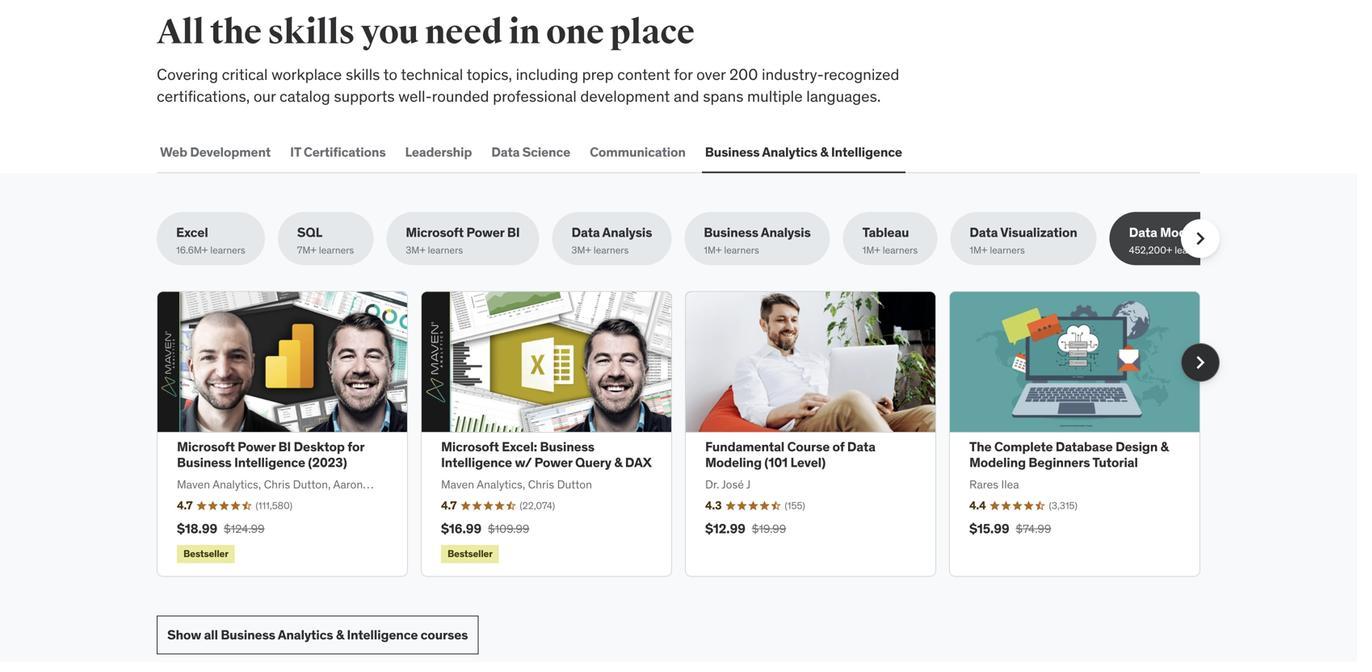 Task type: vqa. For each thing, say whether or not it's contained in the screenshot.
All Memory courses
no



Task type: describe. For each thing, give the bounding box(es) containing it.
our
[[254, 86, 276, 106]]

fundamental course of data modeling (101 level)
[[705, 439, 876, 471]]

critical
[[222, 65, 268, 84]]

(101
[[764, 454, 788, 471]]

business inside show all business analytics & intelligence courses link
[[221, 627, 275, 643]]

power inside microsoft excel: business intelligence w/ power query & dax
[[534, 454, 572, 471]]

one
[[546, 11, 604, 53]]

learners inside sql 7m+ learners
[[319, 244, 354, 257]]

data analysis 3m+ learners
[[572, 224, 652, 257]]

microsoft power bi desktop for business intelligence (2023) link
[[177, 439, 364, 471]]

microsoft for microsoft excel: business intelligence w/ power query & dax
[[441, 439, 499, 455]]

1m+ for data visualization
[[970, 244, 988, 257]]

for inside covering critical workplace skills to technical topics, including prep content for over 200 industry-recognized certifications, our catalog supports well-rounded professional development and spans multiple languages.
[[674, 65, 693, 84]]

complete
[[994, 439, 1053, 455]]

tableau
[[862, 224, 909, 241]]

(2023)
[[308, 454, 347, 471]]

microsoft for microsoft power bi desktop for business intelligence (2023)
[[177, 439, 235, 455]]

leadership button
[[402, 133, 475, 172]]

topics,
[[467, 65, 512, 84]]

beginners
[[1029, 454, 1090, 471]]

topic filters element
[[157, 212, 1236, 265]]

sql
[[297, 224, 322, 241]]

carousel element
[[157, 291, 1220, 577]]

covering critical workplace skills to technical topics, including prep content for over 200 industry-recognized certifications, our catalog supports well-rounded professional development and spans multiple languages.
[[157, 65, 899, 106]]

3m+ inside 'data analysis 3m+ learners'
[[572, 244, 591, 257]]

it
[[290, 144, 301, 160]]

7m+
[[297, 244, 317, 257]]

the complete database design & modeling beginners tutorial link
[[969, 439, 1169, 471]]

modeling inside data modeling 452,200+ learners
[[1160, 224, 1217, 241]]

modeling inside fundamental course of data modeling (101 level)
[[705, 454, 762, 471]]

communication button
[[587, 133, 689, 172]]

spans
[[703, 86, 744, 106]]

452,200+
[[1129, 244, 1172, 257]]

dax
[[625, 454, 652, 471]]

1m+ for business analysis
[[704, 244, 722, 257]]

database
[[1056, 439, 1113, 455]]

business analytics & intelligence
[[705, 144, 902, 160]]

intelligence inside microsoft power bi desktop for business intelligence (2023)
[[234, 454, 305, 471]]

business inside microsoft excel: business intelligence w/ power query & dax
[[540, 439, 595, 455]]

science
[[522, 144, 570, 160]]

excel:
[[502, 439, 537, 455]]

sql 7m+ learners
[[297, 224, 354, 257]]

query
[[575, 454, 611, 471]]

visualization
[[1000, 224, 1077, 241]]

data for data science
[[491, 144, 520, 160]]

well-
[[398, 86, 432, 106]]

1m+ inside tableau 1m+ learners
[[862, 244, 880, 257]]

leadership
[[405, 144, 472, 160]]

the
[[969, 439, 992, 455]]

microsoft excel: business intelligence w/ power query & dax
[[441, 439, 652, 471]]

place
[[610, 11, 695, 53]]

in
[[509, 11, 540, 53]]

intelligence left courses
[[347, 627, 418, 643]]

catalog
[[279, 86, 330, 106]]

microsoft for microsoft power bi 3m+ learners
[[406, 224, 464, 241]]

show all business analytics & intelligence courses
[[167, 627, 468, 643]]

courses
[[421, 627, 468, 643]]

3m+ inside microsoft power bi 3m+ learners
[[406, 244, 426, 257]]

supports
[[334, 86, 395, 106]]

business analysis 1m+ learners
[[704, 224, 811, 257]]

data visualization 1m+ learners
[[970, 224, 1077, 257]]

bi for microsoft power bi 3m+ learners
[[507, 224, 520, 241]]

learners inside excel 16.6m+ learners
[[210, 244, 245, 257]]

covering
[[157, 65, 218, 84]]

next image
[[1188, 350, 1213, 376]]

need
[[425, 11, 503, 53]]

over
[[696, 65, 726, 84]]

power for desktop
[[238, 439, 276, 455]]

skills inside covering critical workplace skills to technical topics, including prep content for over 200 industry-recognized certifications, our catalog supports well-rounded professional development and spans multiple languages.
[[346, 65, 380, 84]]

0 vertical spatial skills
[[268, 11, 355, 53]]

data science button
[[488, 133, 574, 172]]

intelligence inside microsoft excel: business intelligence w/ power query & dax
[[441, 454, 512, 471]]

industry-
[[762, 65, 824, 84]]

technical
[[401, 65, 463, 84]]



Task type: locate. For each thing, give the bounding box(es) containing it.
1m+ inside data visualization 1m+ learners
[[970, 244, 988, 257]]

business inside microsoft power bi desktop for business intelligence (2023)
[[177, 454, 232, 471]]

1 1m+ from the left
[[704, 244, 722, 257]]

to
[[383, 65, 397, 84]]

intelligence
[[831, 144, 902, 160], [234, 454, 305, 471], [441, 454, 512, 471], [347, 627, 418, 643]]

8 learners from the left
[[1175, 244, 1210, 257]]

1 3m+ from the left
[[406, 244, 426, 257]]

development
[[580, 86, 670, 106]]

intelligence left (2023)
[[234, 454, 305, 471]]

bi inside microsoft power bi 3m+ learners
[[507, 224, 520, 241]]

& inside the complete database design & modeling beginners tutorial
[[1161, 439, 1169, 455]]

power for 3m+
[[466, 224, 504, 241]]

1 horizontal spatial analytics
[[762, 144, 818, 160]]

data inside fundamental course of data modeling (101 level)
[[847, 439, 876, 455]]

bi
[[507, 224, 520, 241], [278, 439, 291, 455]]

1 vertical spatial skills
[[346, 65, 380, 84]]

1 horizontal spatial analysis
[[761, 224, 811, 241]]

skills up supports
[[346, 65, 380, 84]]

and
[[674, 86, 699, 106]]

power
[[466, 224, 504, 241], [238, 439, 276, 455], [534, 454, 572, 471]]

analysis for business analysis
[[761, 224, 811, 241]]

microsoft
[[406, 224, 464, 241], [177, 439, 235, 455], [441, 439, 499, 455]]

analytics inside show all business analytics & intelligence courses link
[[278, 627, 333, 643]]

web
[[160, 144, 187, 160]]

content
[[617, 65, 670, 84]]

0 horizontal spatial modeling
[[705, 454, 762, 471]]

certifications,
[[157, 86, 250, 106]]

0 horizontal spatial bi
[[278, 439, 291, 455]]

skills up workplace
[[268, 11, 355, 53]]

0 vertical spatial for
[[674, 65, 693, 84]]

next image
[[1188, 226, 1213, 252]]

all
[[157, 11, 204, 53]]

show all business analytics & intelligence courses link
[[157, 616, 478, 655]]

business inside business analytics & intelligence button
[[705, 144, 760, 160]]

learners
[[210, 244, 245, 257], [319, 244, 354, 257], [428, 244, 463, 257], [594, 244, 629, 257], [724, 244, 759, 257], [883, 244, 918, 257], [990, 244, 1025, 257], [1175, 244, 1210, 257]]

certifications
[[304, 144, 386, 160]]

modeling
[[1160, 224, 1217, 241], [705, 454, 762, 471], [969, 454, 1026, 471]]

1 horizontal spatial power
[[466, 224, 504, 241]]

excel 16.6m+ learners
[[176, 224, 245, 257]]

1 vertical spatial bi
[[278, 439, 291, 455]]

0 horizontal spatial for
[[347, 439, 364, 455]]

0 horizontal spatial analytics
[[278, 627, 333, 643]]

1 horizontal spatial for
[[674, 65, 693, 84]]

analysis inside business analysis 1m+ learners
[[761, 224, 811, 241]]

including
[[516, 65, 578, 84]]

6 learners from the left
[[883, 244, 918, 257]]

bi for microsoft power bi desktop for business intelligence (2023)
[[278, 439, 291, 455]]

200
[[729, 65, 758, 84]]

5 learners from the left
[[724, 244, 759, 257]]

modeling left (101
[[705, 454, 762, 471]]

intelligence left w/
[[441, 454, 512, 471]]

show
[[167, 627, 201, 643]]

& inside business analytics & intelligence button
[[820, 144, 828, 160]]

the complete database design & modeling beginners tutorial
[[969, 439, 1169, 471]]

modeling up 452,200+
[[1160, 224, 1217, 241]]

0 vertical spatial analytics
[[762, 144, 818, 160]]

web development
[[160, 144, 271, 160]]

2 horizontal spatial modeling
[[1160, 224, 1217, 241]]

1 horizontal spatial modeling
[[969, 454, 1026, 471]]

microsoft excel: business intelligence w/ power query & dax link
[[441, 439, 652, 471]]

2 3m+ from the left
[[572, 244, 591, 257]]

& inside show all business analytics & intelligence courses link
[[336, 627, 344, 643]]

it certifications button
[[287, 133, 389, 172]]

data inside button
[[491, 144, 520, 160]]

data
[[491, 144, 520, 160], [572, 224, 600, 241], [970, 224, 998, 241], [1129, 224, 1157, 241], [847, 439, 876, 455]]

rounded
[[432, 86, 489, 106]]

recognized
[[824, 65, 899, 84]]

analytics inside business analytics & intelligence button
[[762, 144, 818, 160]]

of
[[832, 439, 845, 455]]

power inside microsoft power bi desktop for business intelligence (2023)
[[238, 439, 276, 455]]

tutorial
[[1092, 454, 1138, 471]]

analysis
[[602, 224, 652, 241], [761, 224, 811, 241]]

1m+ inside business analysis 1m+ learners
[[704, 244, 722, 257]]

1 learners from the left
[[210, 244, 245, 257]]

&
[[820, 144, 828, 160], [1161, 439, 1169, 455], [614, 454, 622, 471], [336, 627, 344, 643]]

modeling left 'beginners' at the right of the page
[[969, 454, 1026, 471]]

tableau 1m+ learners
[[862, 224, 918, 257]]

fundamental
[[705, 439, 784, 455]]

microsoft power bi 3m+ learners
[[406, 224, 520, 257]]

2 analysis from the left
[[761, 224, 811, 241]]

2 horizontal spatial power
[[534, 454, 572, 471]]

3m+
[[406, 244, 426, 257], [572, 244, 591, 257]]

development
[[190, 144, 271, 160]]

microsoft inside microsoft excel: business intelligence w/ power query & dax
[[441, 439, 499, 455]]

course
[[787, 439, 830, 455]]

data science
[[491, 144, 570, 160]]

3 1m+ from the left
[[970, 244, 988, 257]]

intelligence inside button
[[831, 144, 902, 160]]

4 learners from the left
[[594, 244, 629, 257]]

data for data visualization 1m+ learners
[[970, 224, 998, 241]]

2 horizontal spatial 1m+
[[970, 244, 988, 257]]

1 vertical spatial analytics
[[278, 627, 333, 643]]

all
[[204, 627, 218, 643]]

1 horizontal spatial bi
[[507, 224, 520, 241]]

business
[[705, 144, 760, 160], [704, 224, 758, 241], [540, 439, 595, 455], [177, 454, 232, 471], [221, 627, 275, 643]]

web development button
[[157, 133, 274, 172]]

level)
[[790, 454, 826, 471]]

data inside data visualization 1m+ learners
[[970, 224, 998, 241]]

2 learners from the left
[[319, 244, 354, 257]]

communication
[[590, 144, 686, 160]]

data inside data modeling 452,200+ learners
[[1129, 224, 1157, 241]]

3 learners from the left
[[428, 244, 463, 257]]

learners inside business analysis 1m+ learners
[[724, 244, 759, 257]]

skills
[[268, 11, 355, 53], [346, 65, 380, 84]]

you
[[361, 11, 419, 53]]

1m+
[[704, 244, 722, 257], [862, 244, 880, 257], [970, 244, 988, 257]]

0 horizontal spatial analysis
[[602, 224, 652, 241]]

7 learners from the left
[[990, 244, 1025, 257]]

analysis inside 'data analysis 3m+ learners'
[[602, 224, 652, 241]]

desktop
[[294, 439, 345, 455]]

1 horizontal spatial 3m+
[[572, 244, 591, 257]]

professional
[[493, 86, 577, 106]]

business inside business analysis 1m+ learners
[[704, 224, 758, 241]]

analysis for data analysis
[[602, 224, 652, 241]]

0 vertical spatial bi
[[507, 224, 520, 241]]

& inside microsoft excel: business intelligence w/ power query & dax
[[614, 454, 622, 471]]

learners inside data modeling 452,200+ learners
[[1175, 244, 1210, 257]]

0 horizontal spatial 1m+
[[704, 244, 722, 257]]

learners inside data visualization 1m+ learners
[[990, 244, 1025, 257]]

1 analysis from the left
[[602, 224, 652, 241]]

business analytics & intelligence button
[[702, 133, 905, 172]]

w/
[[515, 454, 532, 471]]

microsoft power bi desktop for business intelligence (2023)
[[177, 439, 364, 471]]

1 vertical spatial for
[[347, 439, 364, 455]]

languages.
[[806, 86, 881, 106]]

16.6m+
[[176, 244, 208, 257]]

data for data modeling 452,200+ learners
[[1129, 224, 1157, 241]]

for up and
[[674, 65, 693, 84]]

analytics
[[762, 144, 818, 160], [278, 627, 333, 643]]

intelligence down languages.
[[831, 144, 902, 160]]

learners inside microsoft power bi 3m+ learners
[[428, 244, 463, 257]]

design
[[1116, 439, 1158, 455]]

fundamental course of data modeling (101 level) link
[[705, 439, 876, 471]]

0 horizontal spatial power
[[238, 439, 276, 455]]

for inside microsoft power bi desktop for business intelligence (2023)
[[347, 439, 364, 455]]

workplace
[[271, 65, 342, 84]]

all the skills you need in one place
[[157, 11, 695, 53]]

power inside microsoft power bi 3m+ learners
[[466, 224, 504, 241]]

for
[[674, 65, 693, 84], [347, 439, 364, 455]]

the
[[210, 11, 262, 53]]

microsoft inside microsoft power bi 3m+ learners
[[406, 224, 464, 241]]

data modeling 452,200+ learners
[[1129, 224, 1217, 257]]

1 horizontal spatial 1m+
[[862, 244, 880, 257]]

excel
[[176, 224, 208, 241]]

data inside 'data analysis 3m+ learners'
[[572, 224, 600, 241]]

data for data analysis 3m+ learners
[[572, 224, 600, 241]]

learners inside 'data analysis 3m+ learners'
[[594, 244, 629, 257]]

learners inside tableau 1m+ learners
[[883, 244, 918, 257]]

prep
[[582, 65, 614, 84]]

microsoft inside microsoft power bi desktop for business intelligence (2023)
[[177, 439, 235, 455]]

modeling inside the complete database design & modeling beginners tutorial
[[969, 454, 1026, 471]]

it certifications
[[290, 144, 386, 160]]

for right (2023)
[[347, 439, 364, 455]]

bi inside microsoft power bi desktop for business intelligence (2023)
[[278, 439, 291, 455]]

2 1m+ from the left
[[862, 244, 880, 257]]

multiple
[[747, 86, 803, 106]]

0 horizontal spatial 3m+
[[406, 244, 426, 257]]



